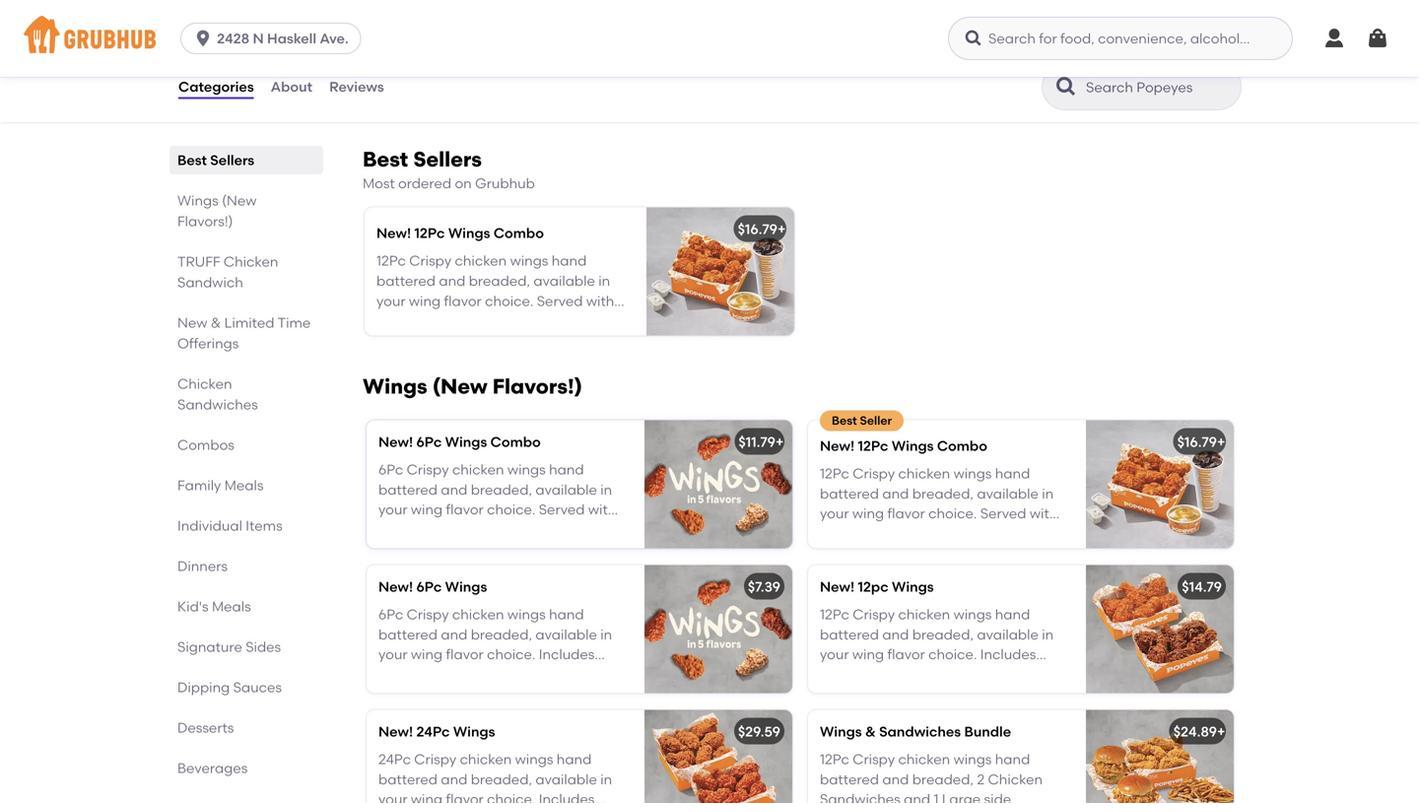 Task type: vqa. For each thing, say whether or not it's contained in the screenshot.
topmost "new! 12pc wings combo" "image"
yes



Task type: describe. For each thing, give the bounding box(es) containing it.
chicken sandwiches
[[177, 376, 258, 413]]

new & limited time offerings
[[177, 315, 311, 352]]

served for $11.79
[[539, 501, 585, 518]]

about button
[[270, 51, 314, 122]]

24pc crispy chicken wings hand battered and breaded, available in your wing flavor choice. includ
[[378, 751, 612, 803]]

0 horizontal spatial $16.79 +
[[738, 221, 786, 237]]

hand for $14.79
[[995, 606, 1030, 623]]

sandwiches inside 12pc crispy chicken wings hand battered and breaded, 2 chicken sandwiches and 1 large side
[[820, 791, 901, 803]]

seller
[[860, 413, 892, 428]]

12pc down seller
[[858, 437, 889, 454]]

& for wings
[[865, 723, 876, 740]]

and inside the 12pc crispy chicken wings hand battered and breaded, available in your wing flavor choice. includes dipping sauce.
[[883, 626, 909, 643]]

wing for $7.39
[[411, 646, 443, 663]]

kid's
[[177, 598, 209, 615]]

breaded, for $16.79
[[469, 272, 530, 289]]

30–45
[[231, 19, 266, 34]]

main navigation navigation
[[0, 0, 1419, 77]]

12pc inside 12pc crispy chicken wings hand battered and breaded, 2 chicken sandwiches and 1 large side
[[820, 751, 850, 768]]

dinners
[[177, 558, 228, 575]]

signature for $16.79 +
[[428, 313, 491, 329]]

$24.89 +
[[1174, 723, 1226, 740]]

best sellers most ordered on grubhub
[[363, 147, 535, 192]]

offerings
[[177, 335, 239, 352]]

wings for $7.39
[[508, 606, 546, 623]]

categories button
[[177, 51, 255, 122]]

flavor for $7.39
[[446, 646, 484, 663]]

beverages tab
[[177, 758, 315, 779]]

of for $16.79
[[591, 313, 605, 329]]

6pc up 6pc crispy chicken wings hand battered and breaded, available in your wing flavor choice. served with a regular signature side and drink of your choice. includes dipping sauce.
[[416, 434, 442, 450]]

crispy for $11.79
[[407, 461, 449, 478]]

new! for $16.79
[[377, 225, 411, 241]]

wings down seller
[[892, 437, 934, 454]]

includes inside 6pc crispy chicken wings hand battered and breaded, available in your wing flavor choice. includes dipping sauce.
[[539, 646, 595, 663]]

new! 6pc wings combo image
[[645, 420, 792, 548]]

grubhub
[[475, 175, 535, 192]]

2428 n haskell ave. button
[[180, 23, 369, 54]]

1 vertical spatial new! 12pc wings combo image
[[1086, 420, 1234, 548]]

in for $16.79
[[599, 272, 610, 289]]

$11.79 +
[[739, 434, 784, 450]]

your inside the 12pc crispy chicken wings hand battered and breaded, available in your wing flavor choice. includes dipping sauce.
[[820, 646, 849, 663]]

crispy for $29.59
[[414, 751, 457, 768]]

hand for $11.79
[[549, 461, 584, 478]]

available for $14.79
[[977, 626, 1039, 643]]

combo for $16.79 +
[[494, 225, 544, 241]]

dipping inside 6pc crispy chicken wings hand battered and breaded, available in your wing flavor choice. includes dipping sauce.
[[378, 666, 430, 683]]

meals for kid's meals
[[212, 598, 251, 615]]

truff
[[177, 253, 220, 270]]

flavor for $11.79
[[446, 501, 484, 518]]

svg image inside 2428 n haskell ave. "button"
[[193, 29, 213, 48]]

desserts tab
[[177, 718, 315, 738]]

hand for $7.39
[[549, 606, 584, 623]]

chicken inside 12pc crispy chicken wings hand battered and breaded, 2 chicken sandwiches and 1 large side
[[988, 771, 1043, 788]]

dipping sauces tab
[[177, 677, 315, 698]]

$14.79
[[1182, 578, 1222, 595]]

haskell
[[267, 30, 316, 47]]

1 horizontal spatial wings (new flavors!)
[[363, 374, 582, 399]]

in for $7.39
[[600, 626, 612, 643]]

sides
[[246, 639, 281, 656]]

$24.89
[[1174, 723, 1217, 740]]

min
[[269, 19, 290, 34]]

drink for $16.79
[[555, 313, 588, 329]]

individual items
[[177, 518, 283, 534]]

crispy for $16.79
[[409, 252, 452, 269]]

wings (new flavors!) inside tab
[[177, 192, 257, 230]]

flavor for $14.79
[[888, 646, 925, 663]]

6pc inside 6pc crispy chicken wings hand battered and breaded, available in your wing flavor choice. includes dipping sauce.
[[378, 606, 403, 623]]

hand for $16.79
[[552, 252, 587, 269]]

family
[[177, 477, 221, 494]]

regular for $16.79
[[377, 313, 425, 329]]

a for $11.79
[[378, 521, 388, 538]]

wing for $16.79
[[409, 293, 441, 309]]

chicken for $29.59
[[460, 751, 512, 768]]

1 horizontal spatial 24pc
[[416, 723, 450, 740]]

dipping sauces
[[177, 679, 282, 696]]

large
[[942, 791, 981, 803]]

crispy down seller
[[853, 465, 895, 482]]

breaded, for $29.59
[[471, 771, 532, 788]]

signature
[[177, 639, 242, 656]]

regular for $11.79
[[391, 521, 439, 538]]

new! 24pc wings
[[378, 723, 495, 740]]

$7.39
[[748, 578, 781, 595]]

new! 12pc wings
[[820, 578, 934, 595]]

1 horizontal spatial $16.79 +
[[1177, 434, 1226, 450]]

new! 24pc wings image
[[645, 710, 792, 803]]

chicken for $7.39
[[452, 606, 504, 623]]

time
[[278, 315, 311, 331]]

choice. inside the 12pc crispy chicken wings hand battered and breaded, available in your wing flavor choice. includes dipping sauce.
[[929, 646, 977, 663]]

a for $16.79
[[618, 293, 627, 309]]

family meals tab
[[177, 475, 315, 496]]

individual items tab
[[177, 516, 315, 536]]

12pc down "best seller"
[[820, 465, 850, 482]]

desserts
[[177, 720, 234, 736]]

6pc crispy chicken wings hand battered and breaded, available in your wing flavor choice. includes dipping sauce.
[[378, 606, 612, 683]]

chicken sandwiches tab
[[177, 374, 315, 415]]

wing for $11.79
[[411, 501, 443, 518]]

crispy for $14.79
[[853, 606, 895, 623]]

breaded, for $7.39
[[471, 626, 532, 643]]

wings for $11.79
[[508, 461, 546, 478]]

wings right $29.59
[[820, 723, 862, 740]]

choice. inside the '24pc crispy chicken wings hand battered and breaded, available in your wing flavor choice. includ'
[[487, 791, 536, 803]]

new! 6pc wings
[[378, 578, 487, 595]]

new! 12pc wings image
[[1086, 565, 1234, 693]]

breaded, for $14.79
[[912, 626, 974, 643]]

2 svg image from the left
[[964, 29, 984, 48]]

with for $11.79
[[588, 501, 616, 518]]

1 horizontal spatial flavors!)
[[493, 374, 582, 399]]

1 vertical spatial sandwiches
[[879, 723, 961, 740]]

reviews
[[329, 78, 384, 95]]

0 vertical spatial $16.79
[[738, 221, 778, 237]]

wings up 6pc crispy chicken wings hand battered and breaded, available in your wing flavor choice. includes dipping sauce.
[[445, 578, 487, 595]]

battered for $14.79
[[820, 626, 879, 643]]

wings for $16.79
[[510, 252, 548, 269]]

dipping
[[177, 679, 230, 696]]

individual
[[177, 518, 242, 534]]

wings & sandwiches bundle image
[[1086, 710, 1234, 803]]

available for $29.59
[[536, 771, 597, 788]]

& for new
[[211, 315, 221, 331]]

wings up the '24pc crispy chicken wings hand battered and breaded, available in your wing flavor choice. includ'
[[453, 723, 495, 740]]

new & limited time offerings tab
[[177, 313, 315, 354]]

1 vertical spatial 12pc crispy chicken wings hand battered and breaded, available in your wing flavor choice. served with a regular signature side and drink of your choice. includes dipping sauce.
[[820, 465, 1062, 562]]

wings up 6pc crispy chicken wings hand battered and breaded, available in your wing flavor choice. served with a regular signature side and drink of your choice. includes dipping sauce.
[[445, 434, 487, 450]]

2
[[977, 771, 985, 788]]

beverages
[[177, 760, 248, 777]]

chicken inside the truff chicken sandwich
[[224, 253, 278, 270]]

breaded, for $24.89
[[912, 771, 974, 788]]

chicken inside chicken sandwiches
[[177, 376, 232, 392]]

signature sides
[[177, 639, 281, 656]]

dipping inside 6pc crispy chicken wings hand battered and breaded, available in your wing flavor choice. served with a regular signature side and drink of your choice. includes dipping sauce.
[[522, 541, 573, 558]]

chicken for $16.79
[[455, 252, 507, 269]]

12pc
[[858, 578, 889, 595]]

30–45 min
[[231, 19, 290, 34]]

2 horizontal spatial of
[[1047, 525, 1061, 542]]

battered for $7.39
[[378, 626, 438, 643]]

sauce. inside the 12pc crispy chicken wings hand battered and breaded, available in your wing flavor choice. includes dipping sauce.
[[875, 666, 919, 683]]

and inside 6pc crispy chicken wings hand battered and breaded, available in your wing flavor choice. includes dipping sauce.
[[441, 626, 468, 643]]



Task type: locate. For each thing, give the bounding box(es) containing it.
chicken right 2
[[988, 771, 1043, 788]]

of inside 6pc crispy chicken wings hand battered and breaded, available in your wing flavor choice. served with a regular signature side and drink of your choice. includes dipping sauce.
[[606, 521, 619, 538]]

best for best sellers
[[177, 152, 207, 169]]

0 horizontal spatial new! 12pc wings combo
[[377, 225, 544, 241]]

flavor for $29.59
[[446, 791, 484, 803]]

in inside 6pc crispy chicken wings hand battered and breaded, available in your wing flavor choice. served with a regular signature side and drink of your choice. includes dipping sauce.
[[600, 481, 612, 498]]

0 horizontal spatial flavors!)
[[177, 213, 233, 230]]

a inside 6pc crispy chicken wings hand battered and breaded, available in your wing flavor choice. served with a regular signature side and drink of your choice. includes dipping sauce.
[[378, 521, 388, 538]]

breaded,
[[469, 272, 530, 289], [471, 481, 532, 498], [912, 485, 974, 502], [471, 626, 532, 643], [912, 626, 974, 643], [471, 771, 532, 788], [912, 771, 974, 788]]

crispy down ordered on the top left of the page
[[409, 252, 452, 269]]

wings (new flavors!) tab
[[177, 190, 315, 232]]

Search Popeyes search field
[[1084, 78, 1235, 97]]

of
[[591, 313, 605, 329], [606, 521, 619, 538], [1047, 525, 1061, 542]]

crispy for $7.39
[[407, 606, 449, 623]]

wing for $29.59
[[411, 791, 443, 803]]

$11.79
[[739, 434, 776, 450]]

wings down on on the left of the page
[[448, 225, 490, 241]]

wing for $14.79
[[852, 646, 884, 663]]

24pc inside the '24pc crispy chicken wings hand battered and breaded, available in your wing flavor choice. includ'
[[378, 751, 411, 768]]

sellers for best sellers
[[210, 152, 254, 169]]

wings inside 12pc crispy chicken wings hand battered and breaded, 2 chicken sandwiches and 1 large side
[[954, 751, 992, 768]]

with
[[586, 293, 614, 309], [588, 501, 616, 518], [1030, 505, 1058, 522]]

6pc inside 6pc crispy chicken wings hand battered and breaded, available in your wing flavor choice. served with a regular signature side and drink of your choice. includes dipping sauce.
[[378, 461, 403, 478]]

0 vertical spatial 24pc
[[416, 723, 450, 740]]

wings for $29.59
[[515, 751, 553, 768]]

12pc
[[414, 225, 445, 241], [377, 252, 406, 269], [858, 437, 889, 454], [820, 465, 850, 482], [820, 606, 850, 623], [820, 751, 850, 768]]

best up most
[[363, 147, 408, 172]]

hand inside 6pc crispy chicken wings hand battered and breaded, available in your wing flavor choice. served with a regular signature side and drink of your choice. includes dipping sauce.
[[549, 461, 584, 478]]

your inside the '24pc crispy chicken wings hand battered and breaded, available in your wing flavor choice. includ'
[[378, 791, 408, 803]]

1 vertical spatial $16.79 +
[[1177, 434, 1226, 450]]

search icon image
[[1055, 75, 1078, 99]]

wing inside the '24pc crispy chicken wings hand battered and breaded, available in your wing flavor choice. includ'
[[411, 791, 443, 803]]

dipping inside the 12pc crispy chicken wings hand battered and breaded, available in your wing flavor choice. includes dipping sauce.
[[820, 666, 871, 683]]

0 vertical spatial wings (new flavors!)
[[177, 192, 257, 230]]

hand inside 12pc crispy chicken wings hand battered and breaded, 2 chicken sandwiches and 1 large side
[[995, 751, 1030, 768]]

0 horizontal spatial $16.79
[[738, 221, 778, 237]]

signature inside 6pc crispy chicken wings hand battered and breaded, available in your wing flavor choice. served with a regular signature side and drink of your choice. includes dipping sauce.
[[442, 521, 505, 538]]

1 horizontal spatial new! 12pc wings combo
[[820, 437, 988, 454]]

crispy down 12pc
[[853, 606, 895, 623]]

ordered
[[398, 175, 452, 192]]

battered
[[377, 272, 436, 289], [378, 481, 438, 498], [820, 485, 879, 502], [378, 626, 438, 643], [820, 626, 879, 643], [378, 771, 438, 788], [820, 771, 879, 788]]

1 horizontal spatial sellers
[[413, 147, 482, 172]]

combos
[[177, 437, 234, 453]]

schedule button
[[1126, 0, 1242, 29]]

items
[[246, 518, 283, 534]]

reviews button
[[328, 51, 385, 122]]

& up 12pc crispy chicken wings hand battered and breaded, 2 chicken sandwiches and 1 large side
[[865, 723, 876, 740]]

0 horizontal spatial best
[[177, 152, 207, 169]]

0 vertical spatial $16.79 +
[[738, 221, 786, 237]]

2 horizontal spatial best
[[832, 413, 857, 428]]

best sellers
[[177, 152, 254, 169]]

0 horizontal spatial sellers
[[210, 152, 254, 169]]

new! for $11.79
[[378, 434, 413, 450]]

and inside the '24pc crispy chicken wings hand battered and breaded, available in your wing flavor choice. includ'
[[441, 771, 468, 788]]

ave.
[[320, 30, 349, 47]]

0 horizontal spatial 12pc crispy chicken wings hand battered and breaded, available in your wing flavor choice. served with a regular signature side and drink of your choice. includes dipping sauce.
[[377, 252, 627, 349]]

flavors!)
[[177, 213, 233, 230], [493, 374, 582, 399]]

sellers up on on the left of the page
[[413, 147, 482, 172]]

best sellers tab
[[177, 150, 315, 171]]

served inside 6pc crispy chicken wings hand battered and breaded, available in your wing flavor choice. served with a regular signature side and drink of your choice. includes dipping sauce.
[[539, 501, 585, 518]]

wings inside the '24pc crispy chicken wings hand battered and breaded, available in your wing flavor choice. includ'
[[515, 751, 553, 768]]

drink inside 6pc crispy chicken wings hand battered and breaded, available in your wing flavor choice. served with a regular signature side and drink of your choice. includes dipping sauce.
[[569, 521, 603, 538]]

wings (new flavors!) down the best sellers
[[177, 192, 257, 230]]

24pc up the '24pc crispy chicken wings hand battered and breaded, available in your wing flavor choice. includ'
[[416, 723, 450, 740]]

dipping
[[520, 333, 571, 349], [522, 541, 573, 558], [963, 545, 1015, 562], [378, 666, 430, 683], [820, 666, 871, 683]]

chicken
[[455, 252, 507, 269], [452, 461, 504, 478], [898, 465, 950, 482], [452, 606, 504, 623], [898, 606, 950, 623], [460, 751, 512, 768], [898, 751, 950, 768]]

0 vertical spatial meals
[[224, 477, 264, 494]]

sellers
[[413, 147, 482, 172], [210, 152, 254, 169]]

n
[[253, 30, 264, 47]]

0 horizontal spatial a
[[378, 521, 388, 538]]

0 horizontal spatial svg image
[[193, 29, 213, 48]]

available inside 6pc crispy chicken wings hand battered and breaded, available in your wing flavor choice. includes dipping sauce.
[[536, 626, 597, 643]]

battered for $16.79
[[377, 272, 436, 289]]

wings (new flavors!) up new! 6pc wings combo
[[363, 374, 582, 399]]

chicken for $11.79
[[452, 461, 504, 478]]

regular inside 6pc crispy chicken wings hand battered and breaded, available in your wing flavor choice. served with a regular signature side and drink of your choice. includes dipping sauce.
[[391, 521, 439, 538]]

1 horizontal spatial &
[[865, 723, 876, 740]]

regular
[[377, 313, 425, 329], [391, 521, 439, 538], [832, 525, 881, 542]]

categories
[[178, 78, 254, 95]]

signature sides tab
[[177, 637, 315, 658]]

available for $11.79
[[536, 481, 597, 498]]

new! 6pc wings combo
[[378, 434, 541, 450]]

battered for $24.89
[[820, 771, 879, 788]]

new! 6pc wings image
[[645, 565, 792, 693]]

crispy down wings & sandwiches bundle
[[853, 751, 895, 768]]

2428 n haskell ave.
[[217, 30, 349, 47]]

24pc down the "new! 24pc wings"
[[378, 751, 411, 768]]

side
[[494, 313, 522, 329], [509, 521, 536, 538], [950, 525, 978, 542], [984, 791, 1011, 803]]

30–45 min option group
[[177, 0, 515, 43]]

(new down 'best sellers' tab
[[222, 192, 257, 209]]

svg image
[[193, 29, 213, 48], [964, 29, 984, 48]]

battered inside 12pc crispy chicken wings hand battered and breaded, 2 chicken sandwiches and 1 large side
[[820, 771, 879, 788]]

1 horizontal spatial svg image
[[1323, 27, 1346, 50]]

breaded, for $11.79
[[471, 481, 532, 498]]

flavors!) up "truff"
[[177, 213, 233, 230]]

wing inside 6pc crispy chicken wings hand battered and breaded, available in your wing flavor choice. served with a regular signature side and drink of your choice. includes dipping sauce.
[[411, 501, 443, 518]]

kid's meals tab
[[177, 596, 315, 617]]

sellers inside 'best sellers' tab
[[210, 152, 254, 169]]

breaded, inside the '24pc crispy chicken wings hand battered and breaded, available in your wing flavor choice. includ'
[[471, 771, 532, 788]]

breaded, inside 6pc crispy chicken wings hand battered and breaded, available in your wing flavor choice. includes dipping sauce.
[[471, 626, 532, 643]]

of for $11.79
[[606, 521, 619, 538]]

crispy inside 6pc crispy chicken wings hand battered and breaded, available in your wing flavor choice. includes dipping sauce.
[[407, 606, 449, 623]]

sauce.
[[575, 333, 619, 349], [577, 541, 620, 558], [1018, 545, 1062, 562], [433, 666, 477, 683], [875, 666, 919, 683]]

2428
[[217, 30, 250, 47]]

1 horizontal spatial (new
[[433, 374, 488, 399]]

served
[[537, 293, 583, 309], [539, 501, 585, 518], [980, 505, 1027, 522]]

1 vertical spatial 24pc
[[378, 751, 411, 768]]

6pc down new! 6pc wings
[[378, 606, 403, 623]]

in inside 6pc crispy chicken wings hand battered and breaded, available in your wing flavor choice. includes dipping sauce.
[[600, 626, 612, 643]]

includes inside the 12pc crispy chicken wings hand battered and breaded, available in your wing flavor choice. includes dipping sauce.
[[980, 646, 1036, 663]]

family meals
[[177, 477, 264, 494]]

new!
[[377, 225, 411, 241], [378, 434, 413, 450], [820, 437, 855, 454], [378, 578, 413, 595], [820, 578, 855, 595], [378, 723, 413, 740]]

6pc down new! 6pc wings combo
[[378, 461, 403, 478]]

available
[[534, 272, 595, 289], [536, 481, 597, 498], [977, 485, 1039, 502], [536, 626, 597, 643], [977, 626, 1039, 643], [536, 771, 597, 788]]

sauce. inside 6pc crispy chicken wings hand battered and breaded, available in your wing flavor choice. served with a regular signature side and drink of your choice. includes dipping sauce.
[[577, 541, 620, 558]]

svg image inside schedule button
[[1143, 3, 1158, 19]]

sandwiches up 12pc crispy chicken wings hand battered and breaded, 2 chicken sandwiches and 1 large side
[[879, 723, 961, 740]]

sellers up wings (new flavors!) tab
[[210, 152, 254, 169]]

0 horizontal spatial of
[[591, 313, 605, 329]]

best inside tab
[[177, 152, 207, 169]]

battered for $11.79
[[378, 481, 438, 498]]

sandwiches up combos
[[177, 396, 258, 413]]

sandwiches inside 'tab'
[[177, 396, 258, 413]]

+ for 12pc crispy chicken wings hand battered and breaded, available in your wing flavor choice. served with a regular signature side and drink of your choice. includes dipping sauce.
[[778, 221, 786, 237]]

1 horizontal spatial 12pc crispy chicken wings hand battered and breaded, available in your wing flavor choice. served with a regular signature side and drink of your choice. includes dipping sauce.
[[820, 465, 1062, 562]]

available for $16.79
[[534, 272, 595, 289]]

1
[[934, 791, 939, 803]]

1 vertical spatial wings (new flavors!)
[[363, 374, 582, 399]]

0 vertical spatial &
[[211, 315, 221, 331]]

chicken for $14.79
[[898, 606, 950, 623]]

12pc crispy chicken wings hand battered and breaded, available in your wing flavor choice. served with a regular signature side and drink of your choice. includes dipping sauce.
[[377, 252, 627, 349], [820, 465, 1062, 562]]

1 vertical spatial chicken
[[177, 376, 232, 392]]

side inside 12pc crispy chicken wings hand battered and breaded, 2 chicken sandwiches and 1 large side
[[984, 791, 1011, 803]]

served for $16.79
[[537, 293, 583, 309]]

sandwiches left 1
[[820, 791, 901, 803]]

&
[[211, 315, 221, 331], [865, 723, 876, 740]]

chicken inside the 12pc crispy chicken wings hand battered and breaded, available in your wing flavor choice. includes dipping sauce.
[[898, 606, 950, 623]]

24pc
[[416, 723, 450, 740], [378, 751, 411, 768]]

truff chicken sandwich tab
[[177, 251, 315, 293]]

choice. inside 6pc crispy chicken wings hand battered and breaded, available in your wing flavor choice. includes dipping sauce.
[[487, 646, 536, 663]]

12pc down most
[[377, 252, 406, 269]]

bundle
[[964, 723, 1011, 740]]

chicken inside 6pc crispy chicken wings hand battered and breaded, available in your wing flavor choice. served with a regular signature side and drink of your choice. includes dipping sauce.
[[452, 461, 504, 478]]

available inside 6pc crispy chicken wings hand battered and breaded, available in your wing flavor choice. served with a regular signature side and drink of your choice. includes dipping sauce.
[[536, 481, 597, 498]]

crispy down new! 6pc wings combo
[[407, 461, 449, 478]]

wing
[[409, 293, 441, 309], [411, 501, 443, 518], [852, 505, 884, 522], [411, 646, 443, 663], [852, 646, 884, 663], [411, 791, 443, 803]]

1 horizontal spatial a
[[618, 293, 627, 309]]

wings down the best sellers
[[177, 192, 219, 209]]

wings inside 6pc crispy chicken wings hand battered and breaded, available in your wing flavor choice. includes dipping sauce.
[[508, 606, 546, 623]]

best left seller
[[832, 413, 857, 428]]

12pc down ordered on the top left of the page
[[414, 225, 445, 241]]

combos tab
[[177, 435, 315, 455]]

0 horizontal spatial 24pc
[[378, 751, 411, 768]]

meals for family meals
[[224, 477, 264, 494]]

wings for $14.79
[[954, 606, 992, 623]]

wings & sandwiches bundle
[[820, 723, 1011, 740]]

wings right 12pc
[[892, 578, 934, 595]]

chicken inside 6pc crispy chicken wings hand battered and breaded, available in your wing flavor choice. includes dipping sauce.
[[452, 606, 504, 623]]

includes inside 6pc crispy chicken wings hand battered and breaded, available in your wing flavor choice. served with a regular signature side and drink of your choice. includes dipping sauce.
[[463, 541, 519, 558]]

best for best seller
[[832, 413, 857, 428]]

12pc crispy chicken wings hand battered and breaded, 2 chicken sandwiches and 1 large side
[[820, 751, 1043, 803]]

flavor inside the '24pc crispy chicken wings hand battered and breaded, available in your wing flavor choice. includ'
[[446, 791, 484, 803]]

hand for $29.59
[[557, 751, 592, 768]]

chicken for $24.89
[[898, 751, 950, 768]]

new! 12pc wings combo down on on the left of the page
[[377, 225, 544, 241]]

breaded, inside 12pc crispy chicken wings hand battered and breaded, 2 chicken sandwiches and 1 large side
[[912, 771, 974, 788]]

meals down combos tab
[[224, 477, 264, 494]]

your inside 6pc crispy chicken wings hand battered and breaded, available in your wing flavor choice. includes dipping sauce.
[[378, 646, 408, 663]]

meals inside tab
[[212, 598, 251, 615]]

best for best sellers most ordered on grubhub
[[363, 147, 408, 172]]

in
[[599, 272, 610, 289], [600, 481, 612, 498], [1042, 485, 1054, 502], [600, 626, 612, 643], [1042, 626, 1054, 643], [600, 771, 612, 788]]

2 vertical spatial chicken
[[988, 771, 1043, 788]]

battered inside the '24pc crispy chicken wings hand battered and breaded, available in your wing flavor choice. includ'
[[378, 771, 438, 788]]

12pc down wings & sandwiches bundle
[[820, 751, 850, 768]]

sellers inside best sellers most ordered on grubhub
[[413, 147, 482, 172]]

in for $11.79
[[600, 481, 612, 498]]

+ for 6pc crispy chicken wings hand battered and breaded, available in your wing flavor choice. served with a regular signature side and drink of your choice. includes dipping sauce.
[[776, 434, 784, 450]]

sauce. inside 6pc crispy chicken wings hand battered and breaded, available in your wing flavor choice. includes dipping sauce.
[[433, 666, 477, 683]]

0 vertical spatial new! 12pc wings combo image
[[647, 207, 794, 335]]

includes
[[461, 333, 517, 349], [463, 541, 519, 558], [904, 545, 960, 562], [539, 646, 595, 663], [980, 646, 1036, 663]]

best inside best sellers most ordered on grubhub
[[363, 147, 408, 172]]

1 horizontal spatial $16.79
[[1177, 434, 1217, 450]]

crispy inside the '24pc crispy chicken wings hand battered and breaded, available in your wing flavor choice. includ'
[[414, 751, 457, 768]]

1 horizontal spatial svg image
[[964, 29, 984, 48]]

with for $16.79
[[586, 293, 614, 309]]

chicken down offerings
[[177, 376, 232, 392]]

1 vertical spatial new! 12pc wings combo
[[820, 437, 988, 454]]

wing inside 6pc crispy chicken wings hand battered and breaded, available in your wing flavor choice. includes dipping sauce.
[[411, 646, 443, 663]]

schedule
[[1162, 3, 1225, 19]]

in for $14.79
[[1042, 626, 1054, 643]]

hand
[[552, 252, 587, 269], [549, 461, 584, 478], [995, 465, 1030, 482], [549, 606, 584, 623], [995, 606, 1030, 623], [557, 751, 592, 768], [995, 751, 1030, 768]]

limited
[[224, 315, 275, 331]]

meals inside tab
[[224, 477, 264, 494]]

battered inside the 12pc crispy chicken wings hand battered and breaded, available in your wing flavor choice. includes dipping sauce.
[[820, 626, 879, 643]]

0 horizontal spatial &
[[211, 315, 221, 331]]

(new up new! 6pc wings combo
[[433, 374, 488, 399]]

Search for food, convenience, alcohol... search field
[[948, 17, 1293, 60]]

breaded, inside the 12pc crispy chicken wings hand battered and breaded, available in your wing flavor choice. includes dipping sauce.
[[912, 626, 974, 643]]

best
[[363, 147, 408, 172], [177, 152, 207, 169], [832, 413, 857, 428]]

new
[[177, 315, 207, 331]]

best up wings (new flavors!) tab
[[177, 152, 207, 169]]

wings for $24.89
[[954, 751, 992, 768]]

combo for $11.79 +
[[491, 434, 541, 450]]

12pc inside the 12pc crispy chicken wings hand battered and breaded, available in your wing flavor choice. includes dipping sauce.
[[820, 606, 850, 623]]

flavor for $16.79
[[444, 293, 482, 309]]

in for $29.59
[[600, 771, 612, 788]]

breaded, inside 6pc crispy chicken wings hand battered and breaded, available in your wing flavor choice. served with a regular signature side and drink of your choice. includes dipping sauce.
[[471, 481, 532, 498]]

flavors!) up new! 6pc wings combo
[[493, 374, 582, 399]]

0 horizontal spatial new! 12pc wings combo image
[[647, 207, 794, 335]]

available inside the '24pc crispy chicken wings hand battered and breaded, available in your wing flavor choice. includ'
[[536, 771, 597, 788]]

in inside the 12pc crispy chicken wings hand battered and breaded, available in your wing flavor choice. includes dipping sauce.
[[1042, 626, 1054, 643]]

with inside 6pc crispy chicken wings hand battered and breaded, available in your wing flavor choice. served with a regular signature side and drink of your choice. includes dipping sauce.
[[588, 501, 616, 518]]

crispy
[[409, 252, 452, 269], [407, 461, 449, 478], [853, 465, 895, 482], [407, 606, 449, 623], [853, 606, 895, 623], [414, 751, 457, 768], [853, 751, 895, 768]]

meals
[[224, 477, 264, 494], [212, 598, 251, 615]]

1 svg image from the left
[[193, 29, 213, 48]]

crispy for $24.89
[[853, 751, 895, 768]]

$29.59
[[738, 723, 781, 740]]

1 vertical spatial &
[[865, 723, 876, 740]]

wings (new flavors!)
[[177, 192, 257, 230], [363, 374, 582, 399]]

flavor inside 6pc crispy chicken wings hand battered and breaded, available in your wing flavor choice. served with a regular signature side and drink of your choice. includes dipping sauce.
[[446, 501, 484, 518]]

best seller
[[832, 413, 892, 428]]

svg image
[[1143, 3, 1158, 19], [1323, 27, 1346, 50], [1366, 27, 1390, 50]]

crispy inside 12pc crispy chicken wings hand battered and breaded, 2 chicken sandwiches and 1 large side
[[853, 751, 895, 768]]

new! for $14.79
[[820, 578, 855, 595]]

1 vertical spatial flavors!)
[[493, 374, 582, 399]]

signature for $11.79 +
[[442, 521, 505, 538]]

wings
[[177, 192, 219, 209], [448, 225, 490, 241], [363, 374, 428, 399], [445, 434, 487, 450], [892, 437, 934, 454], [445, 578, 487, 595], [892, 578, 934, 595], [453, 723, 495, 740], [820, 723, 862, 740]]

1 horizontal spatial new! 12pc wings combo image
[[1086, 420, 1234, 548]]

1 horizontal spatial of
[[606, 521, 619, 538]]

12pc down new! 12pc wings at the right of page
[[820, 606, 850, 623]]

& inside new & limited time offerings
[[211, 315, 221, 331]]

wings inside 6pc crispy chicken wings hand battered and breaded, available in your wing flavor choice. served with a regular signature side and drink of your choice. includes dipping sauce.
[[508, 461, 546, 478]]

6pc up 6pc crispy chicken wings hand battered and breaded, available in your wing flavor choice. includes dipping sauce.
[[416, 578, 442, 595]]

hand inside the '24pc crispy chicken wings hand battered and breaded, available in your wing flavor choice. includ'
[[557, 751, 592, 768]]

most
[[363, 175, 395, 192]]

chicken inside the '24pc crispy chicken wings hand battered and breaded, available in your wing flavor choice. includ'
[[460, 751, 512, 768]]

battered inside 6pc crispy chicken wings hand battered and breaded, available in your wing flavor choice. served with a regular signature side and drink of your choice. includes dipping sauce.
[[378, 481, 438, 498]]

hand inside 6pc crispy chicken wings hand battered and breaded, available in your wing flavor choice. includes dipping sauce.
[[549, 606, 584, 623]]

about
[[271, 78, 313, 95]]

flavor
[[444, 293, 482, 309], [446, 501, 484, 518], [888, 505, 925, 522], [446, 646, 484, 663], [888, 646, 925, 663], [446, 791, 484, 803]]

6pc crispy chicken wings hand battered and breaded, available in your wing flavor choice. served with a regular signature side and drink of your choice. includes dipping sauce.
[[378, 461, 620, 558]]

battered inside 6pc crispy chicken wings hand battered and breaded, available in your wing flavor choice. includes dipping sauce.
[[378, 626, 438, 643]]

in inside the '24pc crispy chicken wings hand battered and breaded, available in your wing flavor choice. includ'
[[600, 771, 612, 788]]

& up offerings
[[211, 315, 221, 331]]

dinners tab
[[177, 556, 315, 577]]

hand inside the 12pc crispy chicken wings hand battered and breaded, available in your wing flavor choice. includes dipping sauce.
[[995, 606, 1030, 623]]

truff chicken sandwich
[[177, 253, 278, 291]]

crispy inside the 12pc crispy chicken wings hand battered and breaded, available in your wing flavor choice. includes dipping sauce.
[[853, 606, 895, 623]]

on
[[455, 175, 472, 192]]

new! 12pc wings combo
[[377, 225, 544, 241], [820, 437, 988, 454]]

+
[[778, 221, 786, 237], [776, 434, 784, 450], [1217, 434, 1226, 450], [1217, 723, 1226, 740]]

chicken inside 12pc crispy chicken wings hand battered and breaded, 2 chicken sandwiches and 1 large side
[[898, 751, 950, 768]]

0 vertical spatial 12pc crispy chicken wings hand battered and breaded, available in your wing flavor choice. served with a regular signature side and drink of your choice. includes dipping sauce.
[[377, 252, 627, 349]]

sellers for best sellers most ordered on grubhub
[[413, 147, 482, 172]]

wings
[[510, 252, 548, 269], [508, 461, 546, 478], [954, 465, 992, 482], [508, 606, 546, 623], [954, 606, 992, 623], [515, 751, 553, 768], [954, 751, 992, 768]]

wing inside the 12pc crispy chicken wings hand battered and breaded, available in your wing flavor choice. includes dipping sauce.
[[852, 646, 884, 663]]

1 vertical spatial $16.79
[[1177, 434, 1217, 450]]

(new inside tab
[[222, 192, 257, 209]]

wings inside tab
[[177, 192, 219, 209]]

available inside the 12pc crispy chicken wings hand battered and breaded, available in your wing flavor choice. includes dipping sauce.
[[977, 626, 1039, 643]]

crispy down the "new! 24pc wings"
[[414, 751, 457, 768]]

0 horizontal spatial wings (new flavors!)
[[177, 192, 257, 230]]

kid's meals
[[177, 598, 251, 615]]

battered for $29.59
[[378, 771, 438, 788]]

available for $7.39
[[536, 626, 597, 643]]

crispy down new! 6pc wings
[[407, 606, 449, 623]]

flavors!) inside tab
[[177, 213, 233, 230]]

+ for 12pc crispy chicken wings hand battered and breaded, 2 chicken sandwiches and 1 large side
[[1217, 723, 1226, 740]]

chicken up sandwich
[[224, 253, 278, 270]]

new! 12pc wings combo down seller
[[820, 437, 988, 454]]

0 horizontal spatial svg image
[[1143, 3, 1158, 19]]

12pc crispy chicken wings hand battered and breaded, available in your wing flavor choice. includes dipping sauce.
[[820, 606, 1054, 683]]

meals right the kid's at the bottom left
[[212, 598, 251, 615]]

sandwich
[[177, 274, 243, 291]]

drink for $11.79
[[569, 521, 603, 538]]

0 vertical spatial (new
[[222, 192, 257, 209]]

new! 12pc wings combo image
[[647, 207, 794, 335], [1086, 420, 1234, 548]]

new! for $29.59
[[378, 723, 413, 740]]

2 vertical spatial sandwiches
[[820, 791, 901, 803]]

$16.79
[[738, 221, 778, 237], [1177, 434, 1217, 450]]

chicken
[[224, 253, 278, 270], [177, 376, 232, 392], [988, 771, 1043, 788]]

a
[[618, 293, 627, 309], [378, 521, 388, 538], [820, 525, 829, 542]]

0 vertical spatial new! 12pc wings combo
[[377, 225, 544, 241]]

0 vertical spatial chicken
[[224, 253, 278, 270]]

1 vertical spatial (new
[[433, 374, 488, 399]]

6pc
[[416, 434, 442, 450], [378, 461, 403, 478], [416, 578, 442, 595], [378, 606, 403, 623]]

wings inside the 12pc crispy chicken wings hand battered and breaded, available in your wing flavor choice. includes dipping sauce.
[[954, 606, 992, 623]]

side inside 6pc crispy chicken wings hand battered and breaded, available in your wing flavor choice. served with a regular signature side and drink of your choice. includes dipping sauce.
[[509, 521, 536, 538]]

wings up new! 6pc wings combo
[[363, 374, 428, 399]]

1 vertical spatial meals
[[212, 598, 251, 615]]

2 horizontal spatial a
[[820, 525, 829, 542]]

flavor inside 6pc crispy chicken wings hand battered and breaded, available in your wing flavor choice. includes dipping sauce.
[[446, 646, 484, 663]]

flavor inside the 12pc crispy chicken wings hand battered and breaded, available in your wing flavor choice. includes dipping sauce.
[[888, 646, 925, 663]]

sauces
[[233, 679, 282, 696]]

1 horizontal spatial best
[[363, 147, 408, 172]]

0 vertical spatial sandwiches
[[177, 396, 258, 413]]

0 horizontal spatial (new
[[222, 192, 257, 209]]

(new
[[222, 192, 257, 209], [433, 374, 488, 399]]

crispy inside 6pc crispy chicken wings hand battered and breaded, available in your wing flavor choice. served with a regular signature side and drink of your choice. includes dipping sauce.
[[407, 461, 449, 478]]

new! for $7.39
[[378, 578, 413, 595]]

hand for $24.89
[[995, 751, 1030, 768]]

0 vertical spatial flavors!)
[[177, 213, 233, 230]]

2 horizontal spatial svg image
[[1366, 27, 1390, 50]]

sandwiches
[[177, 396, 258, 413], [879, 723, 961, 740], [820, 791, 901, 803]]



